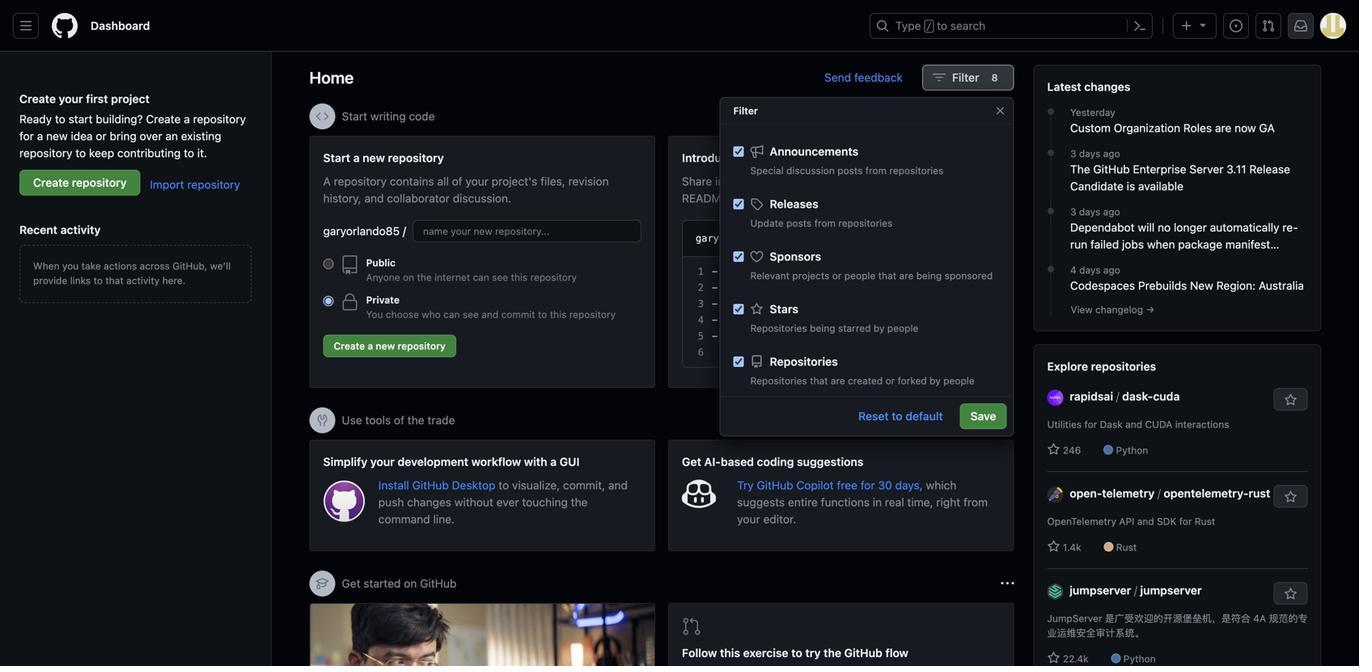 Task type: locate. For each thing, give the bounding box(es) containing it.
1 vertical spatial posts
[[787, 218, 812, 229]]

activity down "across" at the top left of page
[[126, 275, 160, 286]]

new for start
[[363, 151, 385, 165]]

1 vertical spatial on
[[897, 315, 909, 326]]

1 vertical spatial from
[[815, 218, 836, 229]]

3 inside 3 days ago dependabot will no longer automatically re- run failed jobs when package manifest changes
[[1071, 206, 1077, 218]]

can inside private you choose who can see and commit to this repository
[[444, 309, 460, 320]]

0 horizontal spatial star image
[[751, 303, 764, 316]]

codespaces
[[1071, 279, 1135, 293]]

entire
[[788, 496, 818, 509]]

why am i seeing this? image left @jumpserver profile "image"
[[1001, 578, 1014, 591]]

and left commit
[[482, 309, 499, 320]]

of right top
[[867, 192, 877, 205]]

introduce
[[682, 151, 735, 165]]

2 vertical spatial repositories
[[1091, 360, 1157, 373]]

that up collaborate
[[879, 270, 897, 282]]

None submit
[[935, 227, 987, 250]]

/ inside create a new repository element
[[403, 225, 406, 238]]

this inside public anyone on the internet can see this repository
[[511, 272, 528, 283]]

1 horizontal spatial of
[[452, 175, 463, 188]]

for inside the get ai-based coding suggestions element
[[861, 479, 875, 492]]

update posts from repositories
[[751, 218, 893, 229]]

for down ready
[[19, 129, 34, 143]]

star image down utilities
[[1048, 443, 1060, 456]]

0 vertical spatial star image
[[751, 303, 764, 316]]

star this repository image for open-telemetry / opentelemetry-rust
[[1285, 491, 1298, 504]]

5 - from the top
[[712, 331, 718, 342]]

star this repository image
[[1285, 394, 1298, 407], [1285, 491, 1298, 504]]

and
[[364, 192, 384, 205], [482, 309, 499, 320], [1126, 419, 1143, 431], [608, 479, 628, 492], [1138, 516, 1155, 528]]

people
[[845, 270, 876, 282], [888, 323, 919, 334], [944, 375, 975, 387]]

0 horizontal spatial git pull request image
[[682, 617, 702, 637]]

of
[[452, 175, 463, 188], [867, 192, 877, 205], [394, 414, 405, 427]]

- left 💞️
[[712, 315, 718, 326]]

create up ready
[[19, 92, 56, 106]]

- left 📫 at the right of page
[[712, 331, 718, 342]]

code image
[[316, 110, 329, 123]]

2 vertical spatial are
[[831, 375, 845, 387]]

and right history,
[[364, 192, 384, 205]]

rust down api
[[1117, 542, 1137, 554]]

0 vertical spatial profile
[[820, 151, 855, 165]]

1 horizontal spatial this
[[550, 309, 567, 320]]

start for start writing code
[[342, 110, 367, 123]]

1 vertical spatial repositories
[[770, 355, 838, 369]]

collaborate
[[827, 315, 891, 326]]

star image down opentelemetry
[[1048, 541, 1060, 554]]

recent
[[19, 223, 58, 237]]

see up private you choose who can see and commit to this repository
[[492, 272, 508, 283]]

see inside public anyone on the internet can see this repository
[[492, 272, 508, 283]]

ago for is
[[1104, 148, 1121, 159]]

3 days ago dependabot will no longer automatically re- run failed jobs when package manifest changes
[[1071, 206, 1299, 268]]

days up the "codespaces"
[[1080, 265, 1101, 276]]

1 jumpserver from the left
[[1070, 584, 1132, 598]]

share
[[682, 175, 712, 188]]

stars
[[770, 303, 799, 316]]

1 horizontal spatial rust
[[1195, 516, 1216, 528]]

ago inside 3 days ago dependabot will no longer automatically re- run failed jobs when package manifest changes
[[1104, 206, 1121, 218]]

repositories up rapidsai / dask-cuda
[[1091, 360, 1157, 373]]

1 horizontal spatial star image
[[1048, 652, 1060, 665]]

create down lock image
[[334, 341, 365, 352]]

2 horizontal spatial from
[[964, 496, 988, 509]]

2 vertical spatial from
[[964, 496, 988, 509]]

ago inside 3 days ago the github enterprise server 3.11 release candidate is available
[[1104, 148, 1121, 159]]

dot fill image
[[1045, 105, 1058, 118], [1045, 146, 1058, 159], [1045, 205, 1058, 218], [1045, 263, 1058, 276]]

- left 👀
[[712, 282, 718, 294]]

@jumpserver profile image
[[1048, 584, 1064, 600]]

or right projects
[[833, 270, 842, 282]]

1 vertical spatial get
[[342, 577, 361, 591]]

organization
[[1114, 121, 1181, 135]]

create your first project ready to start building? create a repository for a new idea or bring over an existing repository to keep contributing to it.
[[19, 92, 246, 160]]

learning
[[821, 299, 868, 310]]

3 inside 3 days ago the github enterprise server 3.11 release candidate is available
[[1071, 148, 1077, 159]]

1 horizontal spatial can
[[473, 272, 489, 283]]

/ for type
[[926, 21, 932, 32]]

and right "commit,"
[[608, 479, 628, 492]]

explore
[[1048, 360, 1088, 373]]

being left sponsored
[[917, 270, 942, 282]]

0 horizontal spatial being
[[810, 323, 836, 334]]

codespaces prebuilds new region: australia link
[[1071, 278, 1308, 295]]

search
[[951, 19, 986, 32]]

mortar board image
[[316, 578, 329, 591]]

of inside share information about yourself by creating a profile readme, which appears at the top of your profile page.
[[867, 192, 877, 205]]

0 vertical spatial repositories
[[751, 323, 807, 334]]

4 inside 1 - 👋 hi, i'm @garyorlando85 2 - 👀 i'm interested in ... 3 - 🌱 i'm currently learning ... 4 - 💞️ i'm looking to collaborate on ... 5 - 📫 how to reach me ... 6
[[698, 315, 704, 326]]

for right sdk at bottom right
[[1180, 516, 1192, 528]]

release
[[1250, 163, 1291, 176]]

repository down ready
[[19, 146, 72, 160]]

dot fill image for dependabot will no longer automatically re- run failed jobs when package manifest changes
[[1045, 205, 1058, 218]]

2 star image from the top
[[1048, 541, 1060, 554]]

package
[[1179, 238, 1223, 251]]

3 ago from the top
[[1104, 265, 1121, 276]]

1 horizontal spatial from
[[866, 165, 887, 176]]

/ inside type / to search
[[926, 21, 932, 32]]

from right right
[[964, 496, 988, 509]]

idea
[[71, 129, 93, 143]]

what is github? element
[[310, 604, 655, 667]]

existing
[[181, 129, 221, 143]]

yourself inside share information about yourself by creating a profile readme, which appears at the top of your profile page.
[[811, 175, 853, 188]]

1 horizontal spatial see
[[492, 272, 508, 283]]

activity inside when you take actions across github, we'll provide links to that activity here.
[[126, 275, 160, 286]]

star image left stars
[[751, 303, 764, 316]]

业运维安全审计系统。
[[1048, 628, 1145, 639]]

1.4k
[[1060, 542, 1082, 554]]

repositories for repositories
[[751, 375, 807, 387]]

1 vertical spatial can
[[444, 309, 460, 320]]

new inside create a new repository 'button'
[[376, 341, 395, 352]]

private
[[366, 295, 400, 306]]

profile up special discussion posts from repositories
[[820, 151, 855, 165]]

to inside 'button'
[[892, 410, 903, 423]]

days inside 4 days ago codespaces prebuilds new region: australia
[[1080, 265, 1101, 276]]

hi,
[[739, 266, 757, 278]]

by
[[856, 175, 868, 188], [874, 323, 885, 334], [930, 375, 941, 387]]

repo image
[[751, 356, 764, 369]]

0 horizontal spatial get
[[342, 577, 361, 591]]

get ai-based coding suggestions element
[[668, 440, 1014, 552]]

1 vertical spatial star image
[[1048, 541, 1060, 554]]

start for start a new repository
[[323, 151, 350, 165]]

see right who
[[463, 309, 479, 320]]

reset to default
[[859, 410, 943, 423]]

to up me on the right of page
[[810, 315, 821, 326]]

0 vertical spatial days
[[1079, 148, 1101, 159]]

in down '@garyorlando85'
[[827, 282, 839, 294]]

posts down releases
[[787, 218, 812, 229]]

4 inside 4 days ago codespaces prebuilds new region: australia
[[1071, 265, 1077, 276]]

- left 👋
[[712, 266, 718, 278]]

3 dot fill image from the top
[[1045, 205, 1058, 218]]

to inside private you choose who can see and commit to this repository
[[538, 309, 547, 320]]

0 vertical spatial on
[[403, 272, 414, 283]]

python down 'utilities for dask and cuda interactions' at the bottom of the page
[[1116, 445, 1149, 456]]

across
[[140, 261, 170, 272]]

github up suggests
[[757, 479, 794, 492]]

why am i seeing this? image right 'save'
[[1001, 414, 1014, 427]]

by right forked
[[930, 375, 941, 387]]

by up top
[[856, 175, 868, 188]]

which up right
[[926, 479, 957, 492]]

0 horizontal spatial this
[[511, 272, 528, 283]]

days up dependabot
[[1079, 206, 1101, 218]]

get right the mortar board icon
[[342, 577, 361, 591]]

the
[[826, 192, 843, 205], [417, 272, 432, 283], [408, 414, 425, 427], [571, 496, 588, 509], [824, 647, 842, 660]]

on inside public anyone on the internet can see this repository
[[403, 272, 414, 283]]

0 horizontal spatial that
[[105, 275, 124, 286]]

4a
[[1254, 613, 1267, 625]]

utilities
[[1048, 419, 1082, 431]]

0 vertical spatial get
[[682, 456, 702, 469]]

1 - from the top
[[712, 266, 718, 278]]

3 - from the top
[[712, 299, 718, 310]]

or left forked
[[886, 375, 895, 387]]

days inside 3 days ago the github enterprise server 3.11 release candidate is available
[[1079, 148, 1101, 159]]

your inside a repository contains all of your project's files, revision history, and collaborator discussion.
[[466, 175, 489, 188]]

0 vertical spatial 4
[[1071, 265, 1077, 276]]

your inside which suggests entire functions in real time, right from your editor.
[[737, 513, 760, 526]]

0 vertical spatial yourself
[[738, 151, 782, 165]]

explore repositories
[[1048, 360, 1157, 373]]

2 dot fill image from the top
[[1045, 146, 1058, 159]]

a repository contains all of your project's files, revision history, and collaborator discussion.
[[323, 175, 609, 205]]

to down take
[[94, 275, 103, 286]]

repositories down repo icon
[[751, 375, 807, 387]]

public anyone on the internet can see this repository
[[366, 257, 577, 283]]

on right started
[[404, 577, 417, 591]]

3 down 2
[[698, 299, 704, 310]]

3 inside 1 - 👋 hi, i'm @garyorlando85 2 - 👀 i'm interested in ... 3 - 🌱 i'm currently learning ... 4 - 💞️ i'm looking to collaborate on ... 5 - 📫 how to reach me ... 6
[[698, 299, 704, 310]]

i'm down 'hi,'
[[739, 282, 757, 294]]

relevant
[[751, 270, 790, 282]]

2 vertical spatial days
[[1080, 265, 1101, 276]]

2 vertical spatial repositories
[[751, 375, 807, 387]]

0 horizontal spatial are
[[831, 375, 845, 387]]

page.
[[943, 192, 972, 205]]

why am i seeing this? image
[[1001, 110, 1014, 123]]

a down you
[[368, 341, 373, 352]]

created
[[848, 375, 883, 387]]

try github copilot free for 30 days,
[[737, 479, 926, 492]]

规范的专
[[1269, 613, 1308, 625]]

git pull request image up 'follow'
[[682, 617, 702, 637]]

the inside to visualize, commit, and push changes without ever touching the command line.
[[571, 496, 588, 509]]

1 why am i seeing this? image from the top
[[1001, 414, 1014, 427]]

0 vertical spatial star image
[[1048, 443, 1060, 456]]

or
[[96, 129, 107, 143], [833, 270, 842, 282], [886, 375, 895, 387]]

with up discussion on the right top of the page
[[785, 151, 808, 165]]

1 vertical spatial with
[[524, 456, 548, 469]]

start inside create a new repository element
[[323, 151, 350, 165]]

people up 'save'
[[944, 375, 975, 387]]

repositories for stars
[[751, 323, 807, 334]]

0 vertical spatial see
[[492, 272, 508, 283]]

2 horizontal spatial by
[[930, 375, 941, 387]]

changes inside to visualize, commit, and push changes without ever touching the command line.
[[407, 496, 452, 509]]

try
[[806, 647, 821, 660]]

None radio
[[323, 259, 334, 269], [323, 296, 334, 307], [323, 259, 334, 269], [323, 296, 334, 307]]

simplify
[[323, 456, 368, 469]]

1 horizontal spatial activity
[[126, 275, 160, 286]]

a right creating
[[917, 175, 923, 188]]

0 vertical spatial why am i seeing this? image
[[1001, 414, 1014, 427]]

0 vertical spatial python
[[1116, 445, 1149, 456]]

yourself up special
[[738, 151, 782, 165]]

2 horizontal spatial or
[[886, 375, 895, 387]]

Repository name text field
[[413, 220, 642, 243]]

the github enterprise server 3.11 release candidate is available link
[[1071, 161, 1308, 195]]

new down writing
[[363, 151, 385, 165]]

... right me on the right of page
[[833, 331, 850, 342]]

4 dot fill image from the top
[[1045, 263, 1058, 276]]

git pull request image right issue opened icon
[[1262, 19, 1275, 32]]

3 for the github enterprise server 3.11 release candidate is available
[[1071, 148, 1077, 159]]

of right "all"
[[452, 175, 463, 188]]

readme
[[858, 151, 906, 165]]

save button
[[960, 404, 1007, 430]]

1 vertical spatial in
[[873, 496, 882, 509]]

profile up page.
[[926, 175, 960, 188]]

ga
[[1260, 121, 1275, 135]]

@rapidsai profile image
[[1048, 390, 1064, 406]]

0 horizontal spatial garyorlando85
[[323, 225, 400, 238]]

2 vertical spatial or
[[886, 375, 895, 387]]

issue opened image
[[1230, 19, 1243, 32]]

ago down custom
[[1104, 148, 1121, 159]]

0 horizontal spatial of
[[394, 414, 405, 427]]

in left the real at the right bottom of page
[[873, 496, 882, 509]]

github left flow
[[845, 647, 883, 660]]

command
[[379, 513, 430, 526]]

days,
[[895, 479, 923, 492]]

repositories down stars
[[751, 323, 807, 334]]

choose
[[386, 309, 419, 320]]

3 up the
[[1071, 148, 1077, 159]]

2 horizontal spatial are
[[1215, 121, 1232, 135]]

2 horizontal spatial of
[[867, 192, 877, 205]]

2 why am i seeing this? image from the top
[[1001, 578, 1014, 591]]

0 horizontal spatial by
[[856, 175, 868, 188]]

an
[[165, 129, 178, 143]]

0 horizontal spatial 4
[[698, 315, 704, 326]]

0 horizontal spatial rust
[[1117, 542, 1137, 554]]

1 vertical spatial rust
[[1117, 542, 1137, 554]]

1 vertical spatial changes
[[1071, 255, 1115, 268]]

longer
[[1174, 221, 1207, 234]]

on for github
[[404, 577, 417, 591]]

jobs
[[1122, 238, 1144, 251]]

0 vertical spatial 3
[[1071, 148, 1077, 159]]

changes down 'failed'
[[1071, 255, 1115, 268]]

1 horizontal spatial people
[[888, 323, 919, 334]]

2 star this repository image from the top
[[1285, 491, 1298, 504]]

why am i seeing this? image
[[1001, 414, 1014, 427], [1001, 578, 1014, 591]]

interested
[[763, 282, 821, 294]]

of right tools at the left of page
[[394, 414, 405, 427]]

git pull request image
[[1262, 19, 1275, 32], [682, 617, 702, 637]]

0 horizontal spatial activity
[[60, 223, 101, 237]]

a inside share information about yourself by creating a profile readme, which appears at the top of your profile page.
[[917, 175, 923, 188]]

python for dask-
[[1116, 445, 1149, 456]]

ready
[[19, 112, 52, 126]]

in inside 1 - 👋 hi, i'm @garyorlando85 2 - 👀 i'm interested in ... 3 - 🌱 i'm currently learning ... 4 - 💞️ i'm looking to collaborate on ... 5 - 📫 how to reach me ... 6
[[827, 282, 839, 294]]

by right "starred"
[[874, 323, 885, 334]]

0 horizontal spatial in
[[827, 282, 839, 294]]

0 vertical spatial in
[[827, 282, 839, 294]]

python down jumpserver 是广受欢迎的开源堡垒机，是符合 4a 规范的专 业运维安全审计系统。
[[1124, 654, 1156, 665]]

dot fill image for codespaces prebuilds new region: australia
[[1045, 263, 1058, 276]]

0 vertical spatial start
[[342, 110, 367, 123]]

this up commit
[[511, 272, 528, 283]]

what is github? image
[[310, 604, 655, 667]]

garyorlando85 up repo image
[[323, 225, 400, 238]]

2 vertical spatial this
[[720, 647, 740, 660]]

1 vertical spatial ago
[[1104, 206, 1121, 218]]

create inside 'button'
[[334, 341, 365, 352]]

2 vertical spatial profile
[[906, 192, 940, 205]]

new left idea
[[46, 129, 68, 143]]

1 horizontal spatial with
[[785, 151, 808, 165]]

on right "anyone"
[[403, 272, 414, 283]]

the right at
[[826, 192, 843, 205]]

for
[[19, 129, 34, 143], [1085, 419, 1098, 431], [861, 479, 875, 492], [1180, 516, 1192, 528]]

on inside 1 - 👋 hi, i'm @garyorlando85 2 - 👀 i'm interested in ... 3 - 🌱 i'm currently learning ... 4 - 💞️ i'm looking to collaborate on ... 5 - 📫 how to reach me ... 6
[[897, 315, 909, 326]]

1 - 👋 hi, i'm @garyorlando85 2 - 👀 i'm interested in ... 3 - 🌱 i'm currently learning ... 4 - 💞️ i'm looking to collaborate on ... 5 - 📫 how to reach me ... 6
[[698, 266, 932, 358]]

repositories down top
[[839, 218, 893, 229]]

@open-telemetry profile image
[[1048, 487, 1064, 503]]

3 days ago the github enterprise server 3.11 release candidate is available
[[1071, 148, 1291, 193]]

1 vertical spatial activity
[[126, 275, 160, 286]]

from inside which suggests entire functions in real time, right from your editor.
[[964, 496, 988, 509]]

1 horizontal spatial or
[[833, 270, 842, 282]]

github inside 3 days ago the github enterprise server 3.11 release candidate is available
[[1094, 163, 1130, 176]]

commit
[[501, 309, 535, 320]]

new inside create your first project ready to start building? create a repository for a new idea or bring over an existing repository to keep contributing to it.
[[46, 129, 68, 143]]

0 vertical spatial this
[[511, 272, 528, 283]]

0 vertical spatial are
[[1215, 121, 1232, 135]]

github right started
[[420, 577, 457, 591]]

garyorlando85 inside introduce yourself with a profile readme element
[[696, 233, 772, 244]]

2 vertical spatial ago
[[1104, 265, 1121, 276]]

0 vertical spatial ago
[[1104, 148, 1121, 159]]

0 vertical spatial git pull request image
[[1262, 19, 1275, 32]]

2 horizontal spatial this
[[720, 647, 740, 660]]

1 star image from the top
[[1048, 443, 1060, 456]]

1 ago from the top
[[1104, 148, 1121, 159]]

being
[[917, 270, 942, 282], [810, 323, 836, 334]]

0 vertical spatial star this repository image
[[1285, 394, 1298, 407]]

0 vertical spatial which
[[734, 192, 765, 205]]

megaphone image
[[751, 145, 764, 158]]

send feedback
[[825, 71, 903, 84]]

import repository link
[[150, 178, 240, 192]]

jumpserver / jumpserver
[[1070, 584, 1202, 598]]

github inside the get ai-based coding suggestions element
[[757, 479, 794, 492]]

2 horizontal spatial people
[[944, 375, 975, 387]]

notifications image
[[1295, 19, 1308, 32]]

None checkbox
[[734, 146, 744, 157], [734, 252, 744, 262], [734, 357, 744, 367], [734, 146, 744, 157], [734, 252, 744, 262], [734, 357, 744, 367]]

activity up you on the left
[[60, 223, 101, 237]]

4 - from the top
[[712, 315, 718, 326]]

start up a
[[323, 151, 350, 165]]

star image
[[751, 303, 764, 316], [1048, 652, 1060, 665]]

days up the
[[1079, 148, 1101, 159]]

0 horizontal spatial or
[[96, 129, 107, 143]]

0 horizontal spatial from
[[815, 218, 836, 229]]

0 vertical spatial changes
[[1085, 80, 1131, 93]]

your down suggests
[[737, 513, 760, 526]]

profile
[[820, 151, 855, 165], [926, 175, 960, 188], [906, 192, 940, 205]]

0 vertical spatial can
[[473, 272, 489, 283]]

star this repository image
[[1285, 588, 1298, 601]]

menu
[[721, 131, 1014, 558]]

are left sponsored
[[899, 270, 914, 282]]

create a new repository
[[334, 341, 446, 352]]

4
[[1071, 265, 1077, 276], [698, 315, 704, 326]]

ago inside 4 days ago codespaces prebuilds new region: australia
[[1104, 265, 1121, 276]]

2 vertical spatial changes
[[407, 496, 452, 509]]

jumpserver up jumpserver
[[1070, 584, 1132, 598]]

this right commit
[[550, 309, 567, 320]]

0 vertical spatial new
[[46, 129, 68, 143]]

start
[[342, 110, 367, 123], [323, 151, 350, 165]]

introduce yourself with a profile readme element
[[668, 136, 1014, 388]]

to visualize, commit, and push changes without ever touching the command line.
[[379, 479, 628, 526]]

repositories that are created or forked by people
[[751, 375, 975, 387]]

None checkbox
[[734, 199, 744, 210], [734, 304, 744, 315], [734, 199, 744, 210], [734, 304, 744, 315]]

homepage image
[[52, 13, 78, 39]]

region:
[[1217, 279, 1256, 293]]

repository
[[193, 112, 246, 126], [19, 146, 72, 160], [388, 151, 444, 165], [334, 175, 387, 188], [72, 176, 127, 189], [187, 178, 240, 192], [530, 272, 577, 283], [569, 309, 616, 320], [398, 341, 446, 352]]

yourself up at
[[811, 175, 853, 188]]

...
[[845, 282, 862, 294], [874, 299, 891, 310], [915, 315, 932, 326], [833, 331, 850, 342]]

filter
[[952, 71, 980, 84], [734, 105, 758, 117]]

default
[[906, 410, 943, 423]]

can right who
[[444, 309, 460, 320]]

1 dot fill image from the top
[[1045, 105, 1058, 118]]

to left the try
[[792, 647, 803, 660]]

functions
[[821, 496, 870, 509]]

1 star this repository image from the top
[[1285, 394, 1298, 407]]

lock image
[[340, 293, 360, 312]]

repository inside public anyone on the internet can see this repository
[[530, 272, 577, 283]]

are left created on the right bottom of the page
[[831, 375, 845, 387]]

star image
[[1048, 443, 1060, 456], [1048, 541, 1060, 554]]

interactions
[[1176, 419, 1230, 431]]

1 vertical spatial 4
[[698, 315, 704, 326]]

changes up yesterday
[[1085, 80, 1131, 93]]

with up visualize,
[[524, 456, 548, 469]]

0 vertical spatial repositories
[[890, 165, 944, 176]]

create up an
[[146, 112, 181, 126]]

2 ago from the top
[[1104, 206, 1121, 218]]

dot fill image for the github enterprise server 3.11 release candidate is available
[[1045, 146, 1058, 159]]

for left 30
[[861, 479, 875, 492]]

1 vertical spatial new
[[363, 151, 385, 165]]

days for dependabot
[[1079, 206, 1101, 218]]

1 horizontal spatial which
[[926, 479, 957, 492]]

to down idea
[[75, 146, 86, 160]]

see
[[492, 272, 508, 283], [463, 309, 479, 320]]

a
[[323, 175, 331, 188]]

when you take actions across github, we'll provide links to that activity here.
[[33, 261, 231, 286]]

the inside share information about yourself by creating a profile readme, which appears at the top of your profile page.
[[826, 192, 843, 205]]

by inside share information about yourself by creating a profile readme, which appears at the top of your profile page.
[[856, 175, 868, 188]]

are
[[1215, 121, 1232, 135], [899, 270, 914, 282], [831, 375, 845, 387]]

and inside to visualize, commit, and push changes without ever touching the command line.
[[608, 479, 628, 492]]

0 vertical spatial filter
[[952, 71, 980, 84]]

that
[[879, 270, 897, 282], [105, 275, 124, 286], [810, 375, 828, 387]]

ago up the "codespaces"
[[1104, 265, 1121, 276]]

garyorlando85 inside create a new repository element
[[323, 225, 400, 238]]

days inside 3 days ago dependabot will no longer automatically re- run failed jobs when package manifest changes
[[1079, 206, 1101, 218]]

looking
[[763, 315, 804, 326]]

2 vertical spatial 3
[[698, 299, 704, 310]]

star image for rapidsai
[[1048, 443, 1060, 456]]

being right reach at the right of the page
[[810, 323, 836, 334]]

0 vertical spatial being
[[917, 270, 942, 282]]

2 vertical spatial by
[[930, 375, 941, 387]]



Task type: describe. For each thing, give the bounding box(es) containing it.
which inside share information about yourself by creating a profile readme, which appears at the top of your profile page.
[[734, 192, 765, 205]]

1 vertical spatial being
[[810, 323, 836, 334]]

your inside create your first project ready to start building? create a repository for a new idea or bring over an existing repository to keep contributing to it.
[[59, 92, 83, 106]]

0 horizontal spatial people
[[845, 270, 876, 282]]

jumpserver 是广受欢迎的开源堡垒机，是符合 4a 规范的专 业运维安全审计系统。
[[1048, 613, 1308, 639]]

you
[[62, 261, 79, 272]]

python for jumpserver
[[1124, 654, 1156, 665]]

that inside when you take actions across github, we'll provide links to that activity here.
[[105, 275, 124, 286]]

to inside when you take actions across github, we'll provide links to that activity here.
[[94, 275, 103, 286]]

dashboard
[[91, 19, 150, 32]]

which suggests entire functions in real time, right from your editor.
[[737, 479, 988, 526]]

create a new repository element
[[323, 150, 642, 364]]

none submit inside introduce yourself with a profile readme element
[[935, 227, 987, 250]]

re-
[[1283, 221, 1299, 234]]

command palette image
[[1134, 19, 1147, 32]]

2 - from the top
[[712, 282, 718, 294]]

simplify your development workflow with a gui element
[[310, 440, 655, 552]]

create for create repository
[[33, 176, 69, 189]]

flow
[[886, 647, 909, 660]]

your inside share information about yourself by creating a profile readme, which appears at the top of your profile page.
[[880, 192, 903, 205]]

tag image
[[751, 198, 764, 211]]

when
[[33, 261, 60, 272]]

this inside private you choose who can see and commit to this repository
[[550, 309, 567, 320]]

🌱
[[724, 299, 734, 310]]

why am i seeing this? image for use tools of the trade
[[1001, 414, 1014, 427]]

menu containing announcements
[[721, 131, 1014, 558]]

to left "search"
[[937, 19, 948, 32]]

a up history,
[[353, 151, 360, 165]]

now
[[1235, 121, 1256, 135]]

new for create
[[376, 341, 395, 352]]

editor.
[[764, 513, 797, 526]]

plus image
[[1181, 19, 1194, 32]]

when
[[1147, 238, 1175, 251]]

start a new repository
[[323, 151, 444, 165]]

a left gui
[[550, 456, 557, 469]]

days for codespaces
[[1080, 265, 1101, 276]]

2 jumpserver from the left
[[1141, 584, 1202, 598]]

tools
[[365, 414, 391, 427]]

why am i seeing this? image for get started on github
[[1001, 578, 1014, 591]]

writing
[[370, 110, 406, 123]]

are inside yesterday custom organization roles are now ga
[[1215, 121, 1232, 135]]

changes inside 3 days ago dependabot will no longer automatically re- run failed jobs when package manifest changes
[[1071, 255, 1115, 268]]

creating
[[872, 175, 914, 188]]

repository inside a repository contains all of your project's files, revision history, and collaborator discussion.
[[334, 175, 387, 188]]

introduce yourself with a profile readme
[[682, 151, 906, 165]]

get for get ai-based coding suggestions
[[682, 456, 702, 469]]

all
[[437, 175, 449, 188]]

for inside create your first project ready to start building? create a repository for a new idea or bring over an existing repository to keep contributing to it.
[[19, 129, 34, 143]]

new
[[1190, 279, 1214, 293]]

the left the trade
[[408, 414, 425, 427]]

project's
[[492, 175, 538, 188]]

0 vertical spatial posts
[[838, 165, 863, 176]]

2 vertical spatial people
[[944, 375, 975, 387]]

the right the try
[[824, 647, 842, 660]]

commit,
[[563, 479, 605, 492]]

dot fill image for custom organization roles are now ga
[[1045, 105, 1058, 118]]

appears
[[768, 192, 810, 205]]

0 horizontal spatial with
[[524, 456, 548, 469]]

trade
[[428, 414, 455, 427]]

bring
[[110, 129, 137, 143]]

💞️
[[724, 315, 734, 326]]

view changelog → link
[[1071, 304, 1155, 316]]

heart image
[[751, 250, 764, 263]]

me
[[815, 331, 827, 342]]

ago for failed
[[1104, 206, 1121, 218]]

try
[[737, 479, 754, 492]]

1 vertical spatial or
[[833, 270, 842, 282]]

1
[[698, 266, 704, 278]]

your up install
[[370, 456, 395, 469]]

public
[[366, 257, 396, 269]]

1 horizontal spatial by
[[874, 323, 885, 334]]

manifest
[[1226, 238, 1271, 251]]

the inside public anyone on the internet can see this repository
[[417, 272, 432, 283]]

i'm right 🌱
[[739, 299, 757, 310]]

can inside public anyone on the internet can see this repository
[[473, 272, 489, 283]]

/ for garyorlando85
[[403, 225, 406, 238]]

coding
[[757, 456, 794, 469]]

create for create your first project ready to start building? create a repository for a new idea or bring over an existing repository to keep contributing to it.
[[19, 92, 56, 106]]

github desktop image
[[323, 481, 366, 523]]

starred
[[838, 323, 871, 334]]

see inside private you choose who can see and commit to this repository
[[463, 309, 479, 320]]

days for the
[[1079, 148, 1101, 159]]

to right how
[[763, 331, 774, 342]]

2 vertical spatial of
[[394, 414, 405, 427]]

at
[[813, 192, 823, 205]]

... up collaborate
[[874, 299, 891, 310]]

1 horizontal spatial filter
[[952, 71, 980, 84]]

code
[[409, 110, 435, 123]]

explore repositories navigation
[[1034, 345, 1322, 667]]

👀
[[724, 282, 734, 294]]

repo image
[[340, 256, 360, 275]]

yesterday custom organization roles are now ga
[[1071, 107, 1275, 135]]

1 vertical spatial are
[[899, 270, 914, 282]]

reach
[[780, 331, 810, 342]]

here.
[[162, 275, 186, 286]]

/ up sdk at bottom right
[[1158, 487, 1161, 501]]

a inside 'button'
[[368, 341, 373, 352]]

2
[[698, 282, 704, 294]]

create for create a new repository
[[334, 341, 365, 352]]

1 horizontal spatial git pull request image
[[1262, 19, 1275, 32]]

👋
[[724, 266, 734, 278]]

take
[[81, 261, 101, 272]]

repository inside 'button'
[[398, 341, 446, 352]]

📫
[[724, 331, 734, 342]]

releases
[[770, 197, 819, 211]]

/ for rapidsai
[[1116, 390, 1120, 403]]

2 horizontal spatial that
[[879, 270, 897, 282]]

close menu image
[[994, 104, 1007, 117]]

get started on github
[[342, 577, 457, 591]]

in inside which suggests entire functions in real time, right from your editor.
[[873, 496, 882, 509]]

collaborator
[[387, 192, 450, 205]]

explore element
[[1034, 65, 1322, 667]]

garyorlando85 for garyorlando85
[[696, 233, 772, 244]]

i'm up how
[[739, 315, 757, 326]]

suggests
[[737, 496, 785, 509]]

repositories inside navigation
[[1091, 360, 1157, 373]]

... up forked
[[915, 315, 932, 326]]

triangle down image
[[1197, 18, 1210, 31]]

update
[[751, 218, 784, 229]]

sponsored
[[945, 270, 993, 282]]

to left it.
[[184, 146, 194, 160]]

for left dask
[[1085, 419, 1098, 431]]

currently
[[763, 299, 815, 310]]

star image for open-
[[1048, 541, 1060, 554]]

use
[[342, 414, 362, 427]]

tools image
[[316, 414, 329, 427]]

1 horizontal spatial that
[[810, 375, 828, 387]]

and inside a repository contains all of your project's files, revision history, and collaborator discussion.
[[364, 192, 384, 205]]

/ for jumpserver
[[1134, 584, 1138, 598]]

time,
[[908, 496, 934, 509]]

actions
[[104, 261, 137, 272]]

to inside to visualize, commit, and push changes without ever touching the command line.
[[499, 479, 509, 492]]

forked
[[898, 375, 927, 387]]

simplify your development workflow with a gui
[[323, 456, 580, 469]]

a up existing
[[184, 112, 190, 126]]

discussion.
[[453, 192, 511, 205]]

0 vertical spatial from
[[866, 165, 887, 176]]

repository up contains
[[388, 151, 444, 165]]

send
[[825, 71, 851, 84]]

1 vertical spatial git pull request image
[[682, 617, 702, 637]]

repository up existing
[[193, 112, 246, 126]]

a down ready
[[37, 129, 43, 143]]

custom
[[1071, 121, 1111, 135]]

keep
[[89, 146, 114, 160]]

and right dask
[[1126, 419, 1143, 431]]

on for the
[[403, 272, 414, 283]]

... up learning
[[845, 282, 862, 294]]

repositories being starred by people
[[751, 323, 919, 334]]

line.
[[433, 513, 455, 526]]

prebuilds
[[1139, 279, 1187, 293]]

1 vertical spatial star image
[[1048, 652, 1060, 665]]

install github desktop
[[379, 479, 499, 492]]

failed
[[1091, 238, 1119, 251]]

1 vertical spatial filter
[[734, 105, 758, 117]]

repository down the keep
[[72, 176, 127, 189]]

telemetry
[[1102, 487, 1155, 501]]

0 horizontal spatial posts
[[787, 218, 812, 229]]

push
[[379, 496, 404, 509]]

i'm down heart image
[[763, 266, 780, 278]]

and right api
[[1138, 516, 1155, 528]]

get ai-based coding suggestions
[[682, 456, 864, 469]]

or inside create your first project ready to start building? create a repository for a new idea or bring over an existing repository to keep contributing to it.
[[96, 129, 107, 143]]

view
[[1071, 304, 1093, 316]]

discussion
[[787, 165, 835, 176]]

building?
[[96, 112, 143, 126]]

dependabot will no longer automatically re- run failed jobs when package manifest changes link
[[1071, 219, 1308, 268]]

dask
[[1100, 419, 1123, 431]]

0 vertical spatial rust
[[1195, 516, 1216, 528]]

to left 'start'
[[55, 112, 65, 126]]

3 for dependabot will no longer automatically re- run failed jobs when package manifest changes
[[1071, 206, 1077, 218]]

provide
[[33, 275, 67, 286]]

home
[[310, 68, 354, 87]]

star this repository image for rapidsai / dask-cuda
[[1285, 394, 1298, 407]]

1 vertical spatial profile
[[926, 175, 960, 188]]

a up discussion on the right top of the page
[[811, 151, 817, 165]]

1 horizontal spatial being
[[917, 270, 942, 282]]

8
[[992, 72, 998, 83]]

github,
[[173, 261, 207, 272]]

contains
[[390, 175, 434, 188]]

and inside private you choose who can see and commit to this repository
[[482, 309, 499, 320]]

filter image
[[933, 71, 946, 84]]

of inside a repository contains all of your project's files, revision history, and collaborator discussion.
[[452, 175, 463, 188]]

garyorlando85 for garyorlando85 /
[[323, 225, 400, 238]]

is
[[1127, 180, 1136, 193]]

github inside "simplify your development workflow with a gui" element
[[412, 479, 449, 492]]

which inside which suggests entire functions in real time, right from your editor.
[[926, 479, 957, 492]]

0 vertical spatial activity
[[60, 223, 101, 237]]

get for get started on github
[[342, 577, 361, 591]]

repository inside private you choose who can see and commit to this repository
[[569, 309, 616, 320]]

1 vertical spatial repositories
[[839, 218, 893, 229]]

repository down it.
[[187, 178, 240, 192]]



Task type: vqa. For each thing, say whether or not it's contained in the screenshot.
the rightmost ·
no



